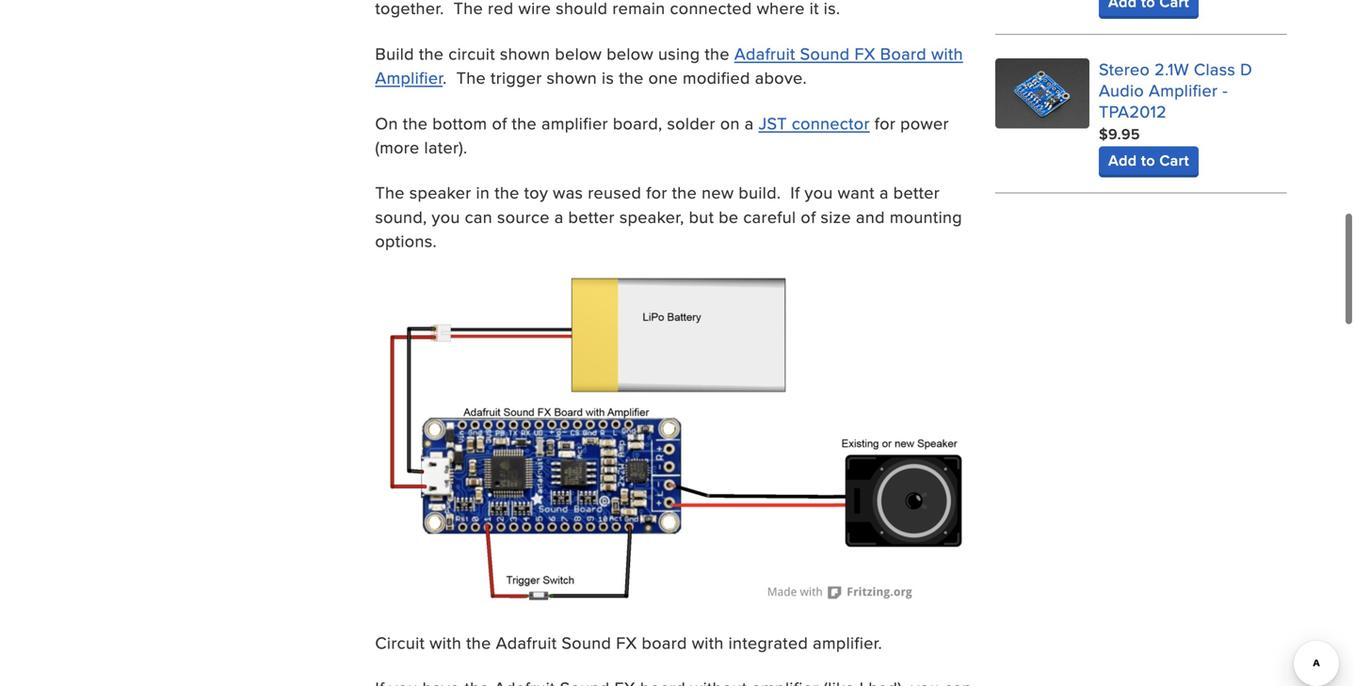 Task type: locate. For each thing, give the bounding box(es) containing it.
0 horizontal spatial fx
[[616, 631, 637, 655]]

and
[[856, 205, 885, 229]]

with right board
[[692, 631, 724, 655]]

was
[[553, 181, 583, 205]]

amplifier down build
[[375, 66, 443, 90]]

amplifier
[[375, 66, 443, 90], [1149, 78, 1218, 102]]

1 horizontal spatial sound
[[800, 41, 850, 65]]

options.
[[375, 229, 437, 253]]

fx left the board
[[855, 41, 876, 65]]

1 horizontal spatial amplifier
[[1149, 78, 1218, 102]]

for power (more later).
[[375, 111, 949, 159]]

shown
[[500, 41, 550, 65], [547, 66, 597, 90]]

0 vertical spatial for
[[875, 111, 896, 135]]

0 horizontal spatial adafruit
[[496, 631, 557, 655]]

be
[[719, 205, 739, 229]]

adafruit sound fx board with amplifier
[[375, 41, 963, 90]]

a down the was
[[555, 205, 564, 229]]

adafruit sound fx board with amplifier link
[[375, 41, 963, 90]]

0 horizontal spatial for
[[646, 181, 667, 205]]

stereo
[[1099, 57, 1150, 81]]

you up size on the right top of page
[[805, 181, 833, 205]]

a
[[880, 181, 889, 205], [555, 205, 564, 229]]

shown up trigger
[[500, 41, 550, 65]]

2 horizontal spatial with
[[932, 41, 963, 65]]

0 vertical spatial adafruit
[[735, 41, 796, 65]]

build
[[375, 41, 414, 65]]

to
[[1141, 149, 1156, 171]]

below
[[555, 41, 602, 65], [607, 41, 654, 65]]

for
[[875, 111, 896, 135], [646, 181, 667, 205]]

the up one modified
[[705, 41, 730, 65]]

amplifier for adafruit sound fx board with amplifier
[[375, 66, 443, 90]]

circuit
[[449, 41, 495, 65]]

1 horizontal spatial you
[[805, 181, 833, 205]]

stereo 2.1w class d audio amplifier - tpa2012 $9.95 add to cart
[[1099, 57, 1253, 171]]

of inside the speaker in the toy was reused for the new build.  if you want a better sound, you can source a better speaker, but be careful of size and mounting options.
[[801, 205, 816, 229]]

stereo 2.1w class d audio amplifier - tpa2012 link
[[1099, 57, 1253, 123]]

1 horizontal spatial with
[[692, 631, 724, 655]]

0 horizontal spatial of
[[492, 111, 507, 135]]

1 horizontal spatial fx
[[855, 41, 876, 65]]

the right in at the top left
[[495, 181, 520, 205]]

amplifier inside 'stereo 2.1w class d audio amplifier - tpa2012 $9.95 add to cart'
[[1149, 78, 1218, 102]]

above.
[[755, 66, 807, 90]]

with right the board
[[932, 41, 963, 65]]

with
[[932, 41, 963, 65], [430, 631, 462, 655], [692, 631, 724, 655]]

1 vertical spatial of
[[801, 205, 816, 229]]

integrated
[[729, 631, 808, 655]]

1 horizontal spatial a
[[880, 181, 889, 205]]

you
[[805, 181, 833, 205], [432, 205, 460, 229]]

size
[[821, 205, 851, 229]]

the up the but
[[672, 181, 697, 205]]

.
[[443, 66, 447, 90]]

board
[[642, 631, 687, 655]]

amplifier inside the adafruit sound fx board with amplifier
[[375, 66, 443, 90]]

1 vertical spatial for
[[646, 181, 667, 205]]

1 horizontal spatial better
[[894, 181, 940, 205]]

better
[[894, 181, 940, 205], [568, 205, 615, 229]]

1 horizontal spatial for
[[875, 111, 896, 135]]

with right circuit at bottom left
[[430, 631, 462, 655]]

board
[[880, 41, 927, 65]]

better up the mounting on the right of the page
[[894, 181, 940, 205]]

0 horizontal spatial sound
[[562, 631, 611, 655]]

of right bottom
[[492, 111, 507, 135]]

shown down build the circuit shown below below using the at the top
[[547, 66, 597, 90]]

0 vertical spatial fx
[[855, 41, 876, 65]]

of
[[492, 111, 507, 135], [801, 205, 816, 229]]

fx inside the adafruit sound fx board with amplifier
[[855, 41, 876, 65]]

$9.95
[[1099, 123, 1140, 145]]

audio
[[1099, 78, 1144, 102]]

speaker
[[410, 181, 471, 205]]

for left power
[[875, 111, 896, 135]]

0 vertical spatial sound
[[800, 41, 850, 65]]

the
[[419, 41, 444, 65], [705, 41, 730, 65], [619, 66, 644, 90], [403, 111, 428, 135], [512, 111, 537, 135], [495, 181, 520, 205], [672, 181, 697, 205], [466, 631, 491, 655]]

adafruit
[[735, 41, 796, 65], [496, 631, 557, 655]]

careful
[[744, 205, 796, 229]]

amplifier left -
[[1149, 78, 1218, 102]]

board,
[[613, 111, 663, 135]]

for up speaker,
[[646, 181, 667, 205]]

1 vertical spatial fx
[[616, 631, 637, 655]]

1 vertical spatial sound
[[562, 631, 611, 655]]

of left size on the right top of page
[[801, 205, 816, 229]]

1 horizontal spatial adafruit
[[735, 41, 796, 65]]

the down trigger
[[512, 111, 537, 135]]

below up '.  the trigger shown is the one modified above.' at the top
[[607, 41, 654, 65]]

later).
[[424, 135, 468, 159]]

new
[[702, 181, 734, 205]]

1 horizontal spatial below
[[607, 41, 654, 65]]

sound left board
[[562, 631, 611, 655]]

you down speaker
[[432, 205, 460, 229]]

d
[[1241, 57, 1253, 81]]

fx
[[855, 41, 876, 65], [616, 631, 637, 655]]

better down reused
[[568, 205, 615, 229]]

0 horizontal spatial below
[[555, 41, 602, 65]]

a up and
[[880, 181, 889, 205]]

0 horizontal spatial amplifier
[[375, 66, 443, 90]]

fx left board
[[616, 631, 637, 655]]

for inside 'for power (more later).'
[[875, 111, 896, 135]]

0 horizontal spatial better
[[568, 205, 615, 229]]

below up is
[[555, 41, 602, 65]]

sound inside the adafruit sound fx board with amplifier
[[800, 41, 850, 65]]

1 horizontal spatial of
[[801, 205, 816, 229]]

mounting
[[890, 205, 963, 229]]

using
[[658, 41, 700, 65]]

circuit
[[375, 631, 425, 655]]

sound up above.
[[800, 41, 850, 65]]

sound
[[800, 41, 850, 65], [562, 631, 611, 655]]



Task type: describe. For each thing, give the bounding box(es) containing it.
power
[[901, 111, 949, 135]]

solder on a
[[667, 111, 754, 135]]

on
[[375, 111, 398, 135]]

.  the trigger shown is the one modified above.
[[443, 66, 807, 90]]

the up .
[[419, 41, 444, 65]]

the right circuit at bottom left
[[466, 631, 491, 655]]

the
[[375, 181, 405, 205]]

class
[[1194, 57, 1236, 81]]

1 vertical spatial adafruit
[[496, 631, 557, 655]]

jst connector link
[[759, 111, 870, 135]]

amplifier
[[542, 111, 608, 135]]

circuit with the adafruit sound fx board with integrated amplifier.
[[375, 631, 883, 655]]

reused
[[588, 181, 642, 205]]

-
[[1223, 78, 1228, 102]]

bottom
[[433, 111, 487, 135]]

with inside the adafruit sound fx board with amplifier
[[932, 41, 963, 65]]

for inside the speaker in the toy was reused for the new build.  if you want a better sound, you can source a better speaker, but be careful of size and mounting options.
[[646, 181, 667, 205]]

2 below from the left
[[607, 41, 654, 65]]

connector
[[792, 111, 870, 135]]

the speaker in the toy was reused for the new build.  if you want a better sound, you can source a better speaker, but be careful of size and mounting options.
[[375, 181, 963, 253]]

one modified
[[649, 66, 750, 90]]

build.
[[739, 181, 781, 205]]

the right is
[[619, 66, 644, 90]]

toy
[[524, 181, 548, 205]]

sound,
[[375, 205, 427, 229]]

in
[[476, 181, 490, 205]]

speaker,
[[620, 205, 684, 229]]

the right on
[[403, 111, 428, 135]]

trigger
[[491, 66, 542, 90]]

but
[[689, 205, 714, 229]]

1 below from the left
[[555, 41, 602, 65]]

want
[[838, 181, 875, 205]]

build the circuit shown below below using the
[[375, 41, 735, 65]]

amplifier for stereo 2.1w class d audio amplifier - tpa2012 $9.95 add to cart
[[1149, 78, 1218, 102]]

components_blaster board with amp_crop.png image
[[375, 272, 977, 612]]

source
[[497, 205, 550, 229]]

add
[[1109, 149, 1137, 171]]

is
[[602, 66, 614, 90]]

cart
[[1160, 149, 1190, 171]]

jst
[[759, 111, 787, 135]]

on the bottom of the amplifier board, solder on a jst connector
[[375, 111, 870, 135]]

can
[[465, 205, 493, 229]]

angled shot of stereo 2.1w class d audio amplifier. image
[[996, 58, 1090, 129]]

2.1w
[[1155, 57, 1190, 81]]

tpa2012
[[1099, 99, 1167, 123]]

amplifier.
[[813, 631, 883, 655]]

add to cart link
[[1099, 146, 1199, 175]]

0 vertical spatial of
[[492, 111, 507, 135]]

0 horizontal spatial with
[[430, 631, 462, 655]]

adafruit inside the adafruit sound fx board with amplifier
[[735, 41, 796, 65]]

(more
[[375, 135, 420, 159]]

0 horizontal spatial you
[[432, 205, 460, 229]]

0 horizontal spatial a
[[555, 205, 564, 229]]



Task type: vqa. For each thing, say whether or not it's contained in the screenshot.
n =
no



